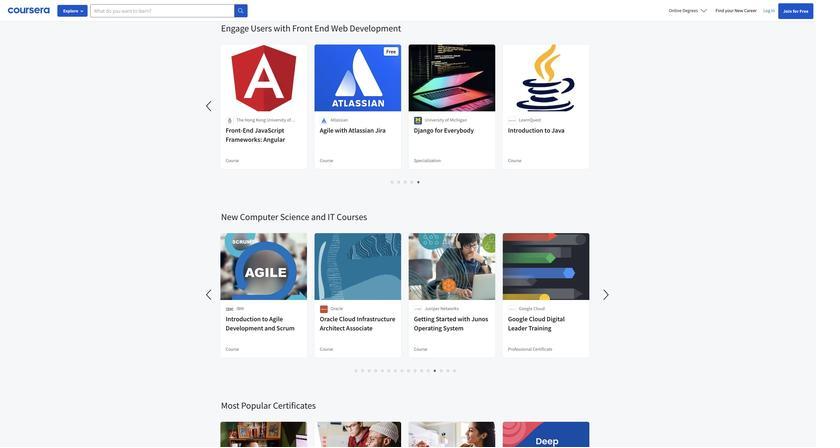 Task type: describe. For each thing, give the bounding box(es) containing it.
google ux design professional certificate by google, image
[[409, 423, 496, 448]]

the hong kong university of science and technology
[[237, 117, 291, 130]]

cloud for google cloud
[[533, 306, 545, 312]]

9 button
[[406, 367, 412, 375]]

online degrees
[[669, 8, 698, 13]]

10 11 12 13 14 15 16
[[414, 368, 459, 374]]

university inside the hong kong university of science and technology
[[267, 117, 286, 123]]

list inside new computer science and it courses carousel element
[[221, 367, 590, 375]]

6
[[388, 368, 391, 374]]

11
[[421, 368, 426, 374]]

leader
[[508, 324, 527, 333]]

google cloud
[[519, 306, 545, 312]]

new computer science and it courses carousel element
[[201, 192, 614, 381]]

find
[[716, 8, 724, 13]]

certificates
[[273, 400, 316, 412]]

10 button
[[412, 367, 419, 375]]

juniper networks
[[425, 306, 459, 312]]

most popular certificates
[[221, 400, 316, 412]]

users
[[251, 22, 272, 34]]

javascript
[[255, 126, 284, 135]]

architect
[[320, 324, 345, 333]]

front-
[[226, 126, 243, 135]]

find your new career
[[716, 8, 757, 13]]

explore button
[[57, 5, 88, 17]]

everybody
[[444, 126, 474, 135]]

engage
[[221, 22, 249, 34]]

2 university from the left
[[425, 117, 444, 123]]

ibm
[[237, 306, 244, 312]]

agile inside engage users with front end web development carousel element
[[320, 126, 334, 135]]

8 button
[[399, 367, 406, 375]]

log
[[763, 8, 770, 13]]

13 button
[[432, 367, 439, 375]]

the
[[237, 117, 244, 123]]

online
[[669, 8, 682, 13]]

deep learning specialization by deeplearning.ai, image
[[503, 423, 590, 448]]

front-end javascript frameworks: angular
[[226, 126, 285, 144]]

juniper
[[425, 306, 440, 312]]

certificate
[[533, 347, 552, 353]]

3 for the bottommost 5 button
[[368, 368, 371, 374]]

6 button
[[386, 367, 393, 375]]

introduction for introduction to java
[[508, 126, 543, 135]]

networks
[[441, 306, 459, 312]]

13
[[434, 368, 439, 374]]

introduction to agile development and scrum
[[226, 315, 295, 333]]

0 vertical spatial atlassian
[[331, 117, 348, 123]]

oracle image
[[320, 306, 328, 314]]

oracle for oracle
[[331, 306, 343, 312]]

getting started with junos operating system
[[414, 315, 488, 333]]

algorithms to take your programming to the next level carousel element
[[221, 0, 595, 3]]

14
[[440, 368, 446, 374]]

started
[[436, 315, 456, 323]]

career
[[744, 8, 757, 13]]

explore
[[63, 8, 78, 14]]

computer
[[240, 211, 278, 223]]

oracle cloud infrastructure architect associate
[[320, 315, 395, 333]]

atlassian image
[[320, 117, 328, 125]]

log in link
[[760, 7, 778, 14]]

end inside front-end javascript frameworks: angular
[[243, 126, 253, 135]]

join for free link
[[778, 3, 814, 19]]

online degrees button
[[664, 3, 712, 18]]

django
[[414, 126, 434, 135]]

google for google cloud
[[519, 306, 533, 312]]

getting
[[414, 315, 435, 323]]

popular
[[241, 400, 271, 412]]

system
[[443, 324, 464, 333]]

15
[[447, 368, 452, 374]]

hong
[[245, 117, 255, 123]]

2 for 3 button related to the bottommost 5 button's 2 button
[[362, 368, 364, 374]]

12
[[427, 368, 433, 374]]

course for getting started with junos operating system
[[414, 347, 427, 353]]

1 for the bottommost 5 button
[[355, 368, 358, 374]]

engage users with front end web development carousel element
[[0, 3, 595, 192]]

courses
[[337, 211, 367, 223]]

cloud for oracle cloud infrastructure architect associate
[[339, 315, 355, 323]]

to for java
[[545, 126, 550, 135]]

university of michigan
[[425, 117, 467, 123]]

1 vertical spatial new
[[221, 211, 238, 223]]

junos
[[471, 315, 488, 323]]

frameworks:
[[226, 135, 262, 144]]

web
[[331, 22, 348, 34]]

introduction to java
[[508, 126, 565, 135]]

development inside introduction to agile development and scrum
[[226, 324, 263, 333]]

find your new career link
[[712, 7, 760, 15]]

3 button for the topmost 5 button
[[402, 178, 409, 186]]

course for oracle cloud infrastructure architect associate
[[320, 347, 333, 353]]

operating
[[414, 324, 442, 333]]

kong
[[256, 117, 266, 123]]

4 button for the bottommost 5 button
[[373, 367, 379, 375]]

1 vertical spatial 5 button
[[379, 367, 386, 375]]

for for django
[[435, 126, 443, 135]]

with for getting
[[458, 315, 470, 323]]

introduction for introduction to agile development and scrum
[[226, 315, 261, 323]]

in
[[771, 8, 775, 13]]

java
[[552, 126, 565, 135]]

your
[[725, 8, 734, 13]]

5 for the bottommost 5 button
[[381, 368, 384, 374]]

for for join
[[793, 8, 799, 14]]

digital
[[547, 315, 565, 323]]

specialization
[[414, 158, 441, 164]]

professional certificate
[[508, 347, 552, 353]]

technology
[[260, 124, 283, 130]]



Task type: locate. For each thing, give the bounding box(es) containing it.
1 vertical spatial development
[[226, 324, 263, 333]]

to
[[545, 126, 550, 135], [262, 315, 268, 323]]

1 vertical spatial 5
[[381, 368, 384, 374]]

1 button inside engage users with front end web development carousel element
[[389, 178, 396, 186]]

3 inside engage users with front end web development carousel element
[[404, 179, 407, 185]]

training
[[529, 324, 551, 333]]

cloud inside google cloud digital leader training
[[529, 315, 545, 323]]

and left it
[[311, 211, 326, 223]]

infrastructure
[[357, 315, 395, 323]]

0 vertical spatial end
[[315, 22, 329, 34]]

0 vertical spatial 2 button
[[396, 178, 402, 186]]

google up "leader"
[[508, 315, 528, 323]]

jira
[[375, 126, 386, 135]]

new
[[735, 8, 743, 13], [221, 211, 238, 223]]

3 button inside engage users with front end web development carousel element
[[402, 178, 409, 186]]

11 button
[[419, 367, 426, 375]]

oracle for oracle cloud infrastructure architect associate
[[320, 315, 338, 323]]

2 previous slide image from the top
[[201, 287, 217, 303]]

university up django for everybody
[[425, 117, 444, 123]]

0 vertical spatial list
[[221, 178, 590, 186]]

it
[[328, 211, 335, 223]]

university of michigan image
[[414, 117, 422, 125]]

1 vertical spatial list
[[221, 367, 590, 375]]

1 university from the left
[[267, 117, 286, 123]]

2 button for 3 button related to the bottommost 5 button
[[360, 367, 366, 375]]

agile with atlassian jira
[[320, 126, 386, 135]]

oracle inside oracle cloud infrastructure architect associate
[[320, 315, 338, 323]]

1 of from the left
[[287, 117, 291, 123]]

1 vertical spatial free
[[386, 48, 396, 55]]

1 vertical spatial and
[[311, 211, 326, 223]]

0 vertical spatial agile
[[320, 126, 334, 135]]

7
[[394, 368, 397, 374]]

1 button for 3 button related to the bottommost 5 button's 2 button
[[353, 367, 360, 375]]

3
[[404, 179, 407, 185], [368, 368, 371, 374]]

1 vertical spatial for
[[435, 126, 443, 135]]

0 horizontal spatial for
[[435, 126, 443, 135]]

most popular certificates carousel element
[[218, 381, 816, 448]]

end
[[315, 22, 329, 34], [243, 126, 253, 135]]

angular
[[263, 135, 285, 144]]

0 horizontal spatial 4 button
[[373, 367, 379, 375]]

introduction inside introduction to agile development and scrum
[[226, 315, 261, 323]]

5
[[417, 179, 420, 185], [381, 368, 384, 374]]

14 button
[[438, 367, 446, 375]]

google cloud digital leader training
[[508, 315, 565, 333]]

and down kong
[[252, 124, 260, 130]]

list
[[221, 178, 590, 186], [221, 367, 590, 375]]

1 vertical spatial 1
[[355, 368, 358, 374]]

5 for the topmost 5 button
[[417, 179, 420, 185]]

1 horizontal spatial development
[[350, 22, 401, 34]]

course
[[226, 158, 239, 164], [320, 158, 333, 164], [508, 158, 522, 164], [226, 347, 239, 353], [320, 347, 333, 353], [414, 347, 427, 353]]

0 horizontal spatial 3
[[368, 368, 371, 374]]

0 horizontal spatial agile
[[269, 315, 283, 323]]

0 vertical spatial 4
[[411, 179, 414, 185]]

0 vertical spatial with
[[274, 22, 291, 34]]

for down the university of michigan
[[435, 126, 443, 135]]

1 vertical spatial agile
[[269, 315, 283, 323]]

0 horizontal spatial 2 button
[[360, 367, 366, 375]]

1 vertical spatial 2
[[362, 368, 364, 374]]

0 vertical spatial 5 button
[[415, 178, 422, 186]]

0 horizontal spatial university
[[267, 117, 286, 123]]

coursera image
[[8, 5, 50, 16]]

15 button
[[445, 367, 452, 375]]

2 button
[[396, 178, 402, 186], [360, 367, 366, 375]]

1 inside new computer science and it courses carousel element
[[355, 368, 358, 374]]

join
[[783, 8, 792, 14]]

course for front-end javascript frameworks: angular
[[226, 158, 239, 164]]

5 button down "specialization"
[[415, 178, 422, 186]]

0 horizontal spatial 5
[[381, 368, 384, 374]]

1 horizontal spatial of
[[445, 117, 449, 123]]

with for engage
[[274, 22, 291, 34]]

0 vertical spatial development
[[350, 22, 401, 34]]

development
[[350, 22, 401, 34], [226, 324, 263, 333]]

1 horizontal spatial introduction
[[508, 126, 543, 135]]

1 vertical spatial 4
[[375, 368, 377, 374]]

0 horizontal spatial introduction
[[226, 315, 261, 323]]

free
[[800, 8, 809, 14], [386, 48, 396, 55]]

ibm image
[[226, 306, 234, 314]]

2 horizontal spatial and
[[311, 211, 326, 223]]

cloud up associate
[[339, 315, 355, 323]]

0 horizontal spatial 3 button
[[366, 367, 373, 375]]

1 horizontal spatial 5 button
[[415, 178, 422, 186]]

5 button
[[415, 178, 422, 186], [379, 367, 386, 375]]

1 vertical spatial previous slide image
[[201, 287, 217, 303]]

google it support professional certificate by google, image
[[315, 423, 402, 448]]

0 horizontal spatial 4
[[375, 368, 377, 374]]

introduction down learnquest
[[508, 126, 543, 135]]

8
[[401, 368, 404, 374]]

scrum
[[277, 324, 295, 333]]

google
[[519, 306, 533, 312], [508, 315, 528, 323]]

introduction
[[508, 126, 543, 135], [226, 315, 261, 323]]

1 vertical spatial to
[[262, 315, 268, 323]]

university
[[267, 117, 286, 123], [425, 117, 444, 123]]

degrees
[[683, 8, 698, 13]]

associate
[[346, 324, 373, 333]]

log in
[[763, 8, 775, 13]]

0 horizontal spatial new
[[221, 211, 238, 223]]

science inside the hong kong university of science and technology
[[237, 124, 251, 130]]

0 horizontal spatial 2
[[362, 368, 364, 374]]

next slide image
[[598, 287, 614, 303]]

previous slide image
[[201, 98, 217, 114], [201, 287, 217, 303]]

course for introduction to java
[[508, 158, 522, 164]]

1 horizontal spatial to
[[545, 126, 550, 135]]

1 vertical spatial 1 button
[[353, 367, 360, 375]]

5 inside engage users with front end web development carousel element
[[417, 179, 420, 185]]

1 horizontal spatial 4
[[411, 179, 414, 185]]

university up technology
[[267, 117, 286, 123]]

professional
[[508, 347, 532, 353]]

agile inside introduction to agile development and scrum
[[269, 315, 283, 323]]

agile down atlassian icon on the top of page
[[320, 126, 334, 135]]

0 vertical spatial previous slide image
[[201, 98, 217, 114]]

1 horizontal spatial science
[[280, 211, 309, 223]]

9
[[408, 368, 410, 374]]

of inside the hong kong university of science and technology
[[287, 117, 291, 123]]

4 button for the topmost 5 button
[[409, 178, 415, 186]]

oracle up architect
[[320, 315, 338, 323]]

google for google cloud digital leader training
[[508, 315, 528, 323]]

google data analytics professional certificate by google, image
[[220, 423, 307, 448]]

1 vertical spatial atlassian
[[349, 126, 374, 135]]

0 horizontal spatial 5 button
[[379, 367, 386, 375]]

0 horizontal spatial end
[[243, 126, 253, 135]]

for inside engage users with front end web development carousel element
[[435, 126, 443, 135]]

for inside 'link'
[[793, 8, 799, 14]]

1 horizontal spatial atlassian
[[349, 126, 374, 135]]

learnquest
[[519, 117, 541, 123]]

1 horizontal spatial agile
[[320, 126, 334, 135]]

cloud up google cloud digital leader training
[[533, 306, 545, 312]]

4 for 4 button related to the bottommost 5 button
[[375, 368, 377, 374]]

1 horizontal spatial 3
[[404, 179, 407, 185]]

0 horizontal spatial with
[[274, 22, 291, 34]]

16 button
[[452, 367, 459, 375]]

new left computer
[[221, 211, 238, 223]]

previous slide image for new computer science and it courses
[[201, 287, 217, 303]]

4 button left '6' button
[[373, 367, 379, 375]]

1 vertical spatial with
[[335, 126, 347, 135]]

and left scrum
[[265, 324, 275, 333]]

cloud up training
[[529, 315, 545, 323]]

the hong kong university of science and technology image
[[226, 117, 234, 125]]

michigan
[[450, 117, 467, 123]]

cloud for google cloud digital leader training
[[529, 315, 545, 323]]

learnquest image
[[508, 117, 516, 125]]

1 vertical spatial oracle
[[320, 315, 338, 323]]

google cloud image
[[508, 306, 516, 314]]

0 vertical spatial science
[[237, 124, 251, 130]]

0 vertical spatial 5
[[417, 179, 420, 185]]

1 horizontal spatial for
[[793, 8, 799, 14]]

1 horizontal spatial 1
[[391, 179, 394, 185]]

1 vertical spatial 3 button
[[366, 367, 373, 375]]

0 vertical spatial 1
[[391, 179, 394, 185]]

1 horizontal spatial and
[[265, 324, 275, 333]]

1 horizontal spatial 3 button
[[402, 178, 409, 186]]

5 button left 6
[[379, 367, 386, 375]]

1 vertical spatial 3
[[368, 368, 371, 374]]

2 of from the left
[[445, 117, 449, 123]]

0 vertical spatial new
[[735, 8, 743, 13]]

4 button down "specialization"
[[409, 178, 415, 186]]

0 vertical spatial 1 button
[[389, 178, 396, 186]]

16
[[454, 368, 459, 374]]

5 left '6' button
[[381, 368, 384, 374]]

2 vertical spatial and
[[265, 324, 275, 333]]

0 horizontal spatial development
[[226, 324, 263, 333]]

0 horizontal spatial 1 button
[[353, 367, 360, 375]]

1 list from the top
[[221, 178, 590, 186]]

7 button
[[393, 367, 399, 375]]

most
[[221, 400, 239, 412]]

3 inside new computer science and it courses carousel element
[[368, 368, 371, 374]]

3 for the topmost 5 button
[[404, 179, 407, 185]]

0 horizontal spatial 1
[[355, 368, 358, 374]]

end up frameworks:
[[243, 126, 253, 135]]

atlassian right atlassian icon on the top of page
[[331, 117, 348, 123]]

1 horizontal spatial new
[[735, 8, 743, 13]]

for right join
[[793, 8, 799, 14]]

12 button
[[425, 367, 433, 375]]

0 horizontal spatial science
[[237, 124, 251, 130]]

to inside introduction to agile development and scrum
[[262, 315, 268, 323]]

and inside the hong kong university of science and technology
[[252, 124, 260, 130]]

atlassian left the jira
[[349, 126, 374, 135]]

2
[[398, 179, 400, 185], [362, 368, 364, 374]]

1 vertical spatial end
[[243, 126, 253, 135]]

1 previous slide image from the top
[[201, 98, 217, 114]]

oracle right the oracle icon
[[331, 306, 343, 312]]

2 button for 3 button within engage users with front end web development carousel element
[[396, 178, 402, 186]]

2 inside new computer science and it courses carousel element
[[362, 368, 364, 374]]

google right google cloud image
[[519, 306, 533, 312]]

1 vertical spatial 4 button
[[373, 367, 379, 375]]

agile up scrum
[[269, 315, 283, 323]]

1 horizontal spatial 4 button
[[409, 178, 415, 186]]

4
[[411, 179, 414, 185], [375, 368, 377, 374]]

1 for the topmost 5 button
[[391, 179, 394, 185]]

1 vertical spatial science
[[280, 211, 309, 223]]

0 vertical spatial oracle
[[331, 306, 343, 312]]

introduction inside engage users with front end web development carousel element
[[508, 126, 543, 135]]

engage users with front end web development
[[221, 22, 401, 34]]

0 vertical spatial 2
[[398, 179, 400, 185]]

1 horizontal spatial 1 button
[[389, 178, 396, 186]]

0 vertical spatial google
[[519, 306, 533, 312]]

None search field
[[90, 4, 248, 17]]

4 inside engage users with front end web development carousel element
[[411, 179, 414, 185]]

juniper networks image
[[414, 306, 422, 314]]

1 vertical spatial google
[[508, 315, 528, 323]]

google inside google cloud digital leader training
[[508, 315, 528, 323]]

join for free
[[783, 8, 809, 14]]

agile
[[320, 126, 334, 135], [269, 315, 283, 323]]

10
[[414, 368, 419, 374]]

0 vertical spatial and
[[252, 124, 260, 130]]

2 horizontal spatial with
[[458, 315, 470, 323]]

2 vertical spatial with
[[458, 315, 470, 323]]

0 horizontal spatial and
[[252, 124, 260, 130]]

1 inside engage users with front end web development carousel element
[[391, 179, 394, 185]]

0 horizontal spatial to
[[262, 315, 268, 323]]

cloud inside oracle cloud infrastructure architect associate
[[339, 315, 355, 323]]

1 button for 3 button within engage users with front end web development carousel element 2 button
[[389, 178, 396, 186]]

1 horizontal spatial end
[[315, 22, 329, 34]]

0 vertical spatial for
[[793, 8, 799, 14]]

What do you want to learn? text field
[[90, 4, 235, 17]]

with inside getting started with junos operating system
[[458, 315, 470, 323]]

cloud
[[533, 306, 545, 312], [339, 315, 355, 323], [529, 315, 545, 323]]

1 button
[[389, 178, 396, 186], [353, 367, 360, 375]]

list inside engage users with front end web development carousel element
[[221, 178, 590, 186]]

new computer science and it courses
[[221, 211, 367, 223]]

0 vertical spatial 3 button
[[402, 178, 409, 186]]

1 vertical spatial introduction
[[226, 315, 261, 323]]

2 for 3 button within engage users with front end web development carousel element 2 button
[[398, 179, 400, 185]]

to for agile
[[262, 315, 268, 323]]

1 vertical spatial 2 button
[[360, 367, 366, 375]]

introduction down "ibm"
[[226, 315, 261, 323]]

atlassian
[[331, 117, 348, 123], [349, 126, 374, 135]]

3 button
[[402, 178, 409, 186], [366, 367, 373, 375]]

4 button
[[409, 178, 415, 186], [373, 367, 379, 375]]

0 vertical spatial to
[[545, 126, 550, 135]]

end left web
[[315, 22, 329, 34]]

1 horizontal spatial university
[[425, 117, 444, 123]]

2 inside engage users with front end web development carousel element
[[398, 179, 400, 185]]

and inside introduction to agile development and scrum
[[265, 324, 275, 333]]

0 horizontal spatial free
[[386, 48, 396, 55]]

of
[[287, 117, 291, 123], [445, 117, 449, 123]]

and
[[252, 124, 260, 130], [311, 211, 326, 223], [265, 324, 275, 333]]

free inside 'link'
[[800, 8, 809, 14]]

django for everybody
[[414, 126, 474, 135]]

0 vertical spatial introduction
[[508, 126, 543, 135]]

5 down "specialization"
[[417, 179, 420, 185]]

previous slide image for engage users with front end web development
[[201, 98, 217, 114]]

0 vertical spatial 4 button
[[409, 178, 415, 186]]

3 button for the bottommost 5 button
[[366, 367, 373, 375]]

course for introduction to agile development and scrum
[[226, 347, 239, 353]]

4 for 4 button related to the topmost 5 button
[[411, 179, 414, 185]]

1 horizontal spatial 5
[[417, 179, 420, 185]]

oracle
[[331, 306, 343, 312], [320, 315, 338, 323]]

front
[[292, 22, 313, 34]]

1 horizontal spatial 2
[[398, 179, 400, 185]]

course for agile with atlassian jira
[[320, 158, 333, 164]]

1 horizontal spatial free
[[800, 8, 809, 14]]

to inside engage users with front end web development carousel element
[[545, 126, 550, 135]]

free inside engage users with front end web development carousel element
[[386, 48, 396, 55]]

0 horizontal spatial of
[[287, 117, 291, 123]]

0 vertical spatial free
[[800, 8, 809, 14]]

new right the your
[[735, 8, 743, 13]]

4 inside new computer science and it courses carousel element
[[375, 368, 377, 374]]

0 horizontal spatial atlassian
[[331, 117, 348, 123]]

5 inside new computer science and it courses carousel element
[[381, 368, 384, 374]]

2 list from the top
[[221, 367, 590, 375]]



Task type: vqa. For each thing, say whether or not it's contained in the screenshot.


